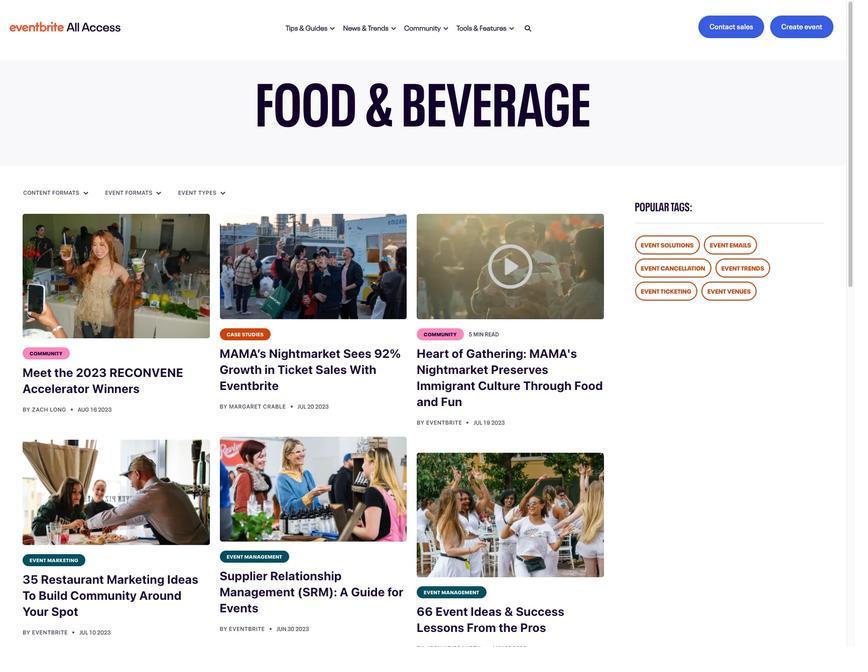 Task type: locate. For each thing, give the bounding box(es) containing it.
35 restaurant marketing ideas to build community around your spot
[[23, 573, 199, 619]]

arrow image inside content formats popup button
[[83, 191, 88, 195]]

0 vertical spatial jul
[[298, 402, 306, 410]]

0 vertical spatial the
[[54, 366, 73, 380]]

0 vertical spatial nightmarket
[[269, 346, 341, 361]]

event cancellation
[[641, 263, 706, 272]]

mama's nightmarket sees 92% growth in ticket sales with eventbrite
[[220, 346, 401, 393]]

1 horizontal spatial formats
[[125, 189, 152, 196]]

2 horizontal spatial by eventbrite link
[[417, 419, 464, 426]]

event management up 66
[[424, 589, 480, 596]]

by eventbrite link down events
[[220, 626, 267, 633]]

16
[[90, 406, 97, 414]]

management up lessons
[[442, 589, 480, 596]]

2 formats from the left
[[125, 189, 152, 196]]

eventbrite down fun
[[426, 419, 462, 426]]

0 horizontal spatial formats
[[52, 189, 79, 196]]

arrow image inside event formats "dropdown button"
[[156, 191, 162, 195]]

1 horizontal spatial event management
[[424, 589, 480, 596]]

event management link up supplier
[[220, 551, 289, 563]]

0 horizontal spatial food
[[256, 53, 357, 142]]

arrow image left search icon
[[509, 27, 515, 31]]

zach
[[32, 407, 48, 413]]

management
[[220, 585, 295, 599]]

35
[[23, 573, 38, 587]]

mama's
[[530, 346, 577, 361]]

culture
[[478, 379, 521, 393]]

food
[[256, 53, 357, 142], [575, 379, 603, 393]]

formats for event
[[125, 189, 152, 196]]

1 horizontal spatial food
[[575, 379, 603, 393]]

jul left 19 in the bottom of the page
[[474, 418, 483, 426]]

by margaret crable
[[220, 403, 288, 410]]

event solutions
[[641, 240, 694, 249]]

event for the event management link related to relationship
[[227, 553, 243, 560]]

2 arrow image from the left
[[156, 191, 162, 195]]

event management for relationship
[[227, 553, 282, 560]]

the left the pros
[[499, 621, 518, 635]]

event trends link
[[716, 259, 771, 278]]

community link up the 'heart'
[[417, 328, 464, 340]]

arrow image right trends
[[391, 27, 396, 31]]

event inside event venues link
[[708, 286, 727, 295]]

event inside event types dropdown button
[[178, 189, 197, 196]]

event for event marketing link
[[30, 557, 46, 564]]

mama's nightmarket heart of gathering feature image image
[[417, 214, 604, 319]]

2023 right 30
[[296, 625, 309, 633]]

0 horizontal spatial the
[[54, 366, 73, 380]]

event formats
[[105, 189, 154, 196]]

0 vertical spatial management
[[245, 553, 282, 560]]

1 formats from the left
[[52, 189, 79, 196]]

arrow image right the guides
[[330, 27, 335, 31]]

2 horizontal spatial arrow image
[[221, 191, 226, 195]]

eventbrite for 35 restaurant marketing ideas to build community around your spot
[[32, 629, 68, 636]]

the
[[54, 366, 73, 380], [499, 621, 518, 635]]

event for event ticketing link
[[641, 286, 660, 295]]

& inside 66 event ideas & success lessons from the pros
[[505, 605, 514, 619]]

2 horizontal spatial arrow image
[[509, 27, 515, 31]]

0 horizontal spatial event management
[[227, 553, 282, 560]]

community link for meet the 2023 reconvene accelerator winners
[[23, 348, 70, 360]]

1 vertical spatial community link
[[417, 328, 464, 340]]

by eventbrite down events
[[220, 626, 267, 633]]

management
[[245, 553, 282, 560], [442, 589, 480, 596]]

meet the 2023 reconvene accelerator winners
[[23, 366, 183, 396]]

by eventbrite down your
[[23, 629, 69, 636]]

with
[[350, 363, 377, 377]]

management for event
[[442, 589, 480, 596]]

a
[[340, 585, 349, 599]]

1 vertical spatial ideas
[[471, 605, 502, 619]]

event management up supplier
[[227, 553, 282, 560]]

(srm):
[[298, 585, 337, 599]]

by for 35 restaurant marketing ideas to build community around your spot
[[23, 629, 30, 636]]

2023 right 16
[[98, 406, 112, 414]]

community inside 35 restaurant marketing ideas to build community around your spot
[[70, 589, 137, 603]]

1 horizontal spatial by eventbrite link
[[220, 626, 267, 633]]

community left arrow image
[[404, 22, 441, 32]]

contact sales
[[710, 21, 754, 31]]

event ticketing link
[[635, 282, 698, 301]]

0 vertical spatial event management link
[[220, 551, 289, 563]]

content formats
[[23, 189, 81, 196]]

& for tips
[[300, 22, 304, 32]]

management up supplier
[[245, 553, 282, 560]]

arrow image inside tips & guides link
[[330, 27, 335, 31]]

arrow image
[[444, 27, 449, 31]]

1 vertical spatial jul
[[474, 418, 483, 426]]

supplier relationship management (srm): a guide for events link
[[220, 563, 407, 623]]

event inside event marketing link
[[30, 557, 46, 564]]

2 horizontal spatial by eventbrite
[[417, 419, 464, 426]]

case studies
[[227, 330, 264, 337]]

event management link up 66
[[417, 587, 487, 599]]

1 horizontal spatial arrow image
[[391, 27, 396, 31]]

0 horizontal spatial nightmarket
[[269, 346, 341, 361]]

2023 for 30
[[296, 625, 309, 633]]

1 arrow image from the left
[[83, 191, 88, 195]]

0 horizontal spatial arrow image
[[83, 191, 88, 195]]

2 arrow image from the left
[[391, 27, 396, 31]]

1 vertical spatial event management link
[[417, 587, 487, 599]]

community link left tools
[[400, 16, 453, 38]]

supplier
[[220, 569, 268, 583]]

pros
[[521, 621, 547, 635]]

tips & guides link
[[282, 16, 339, 38]]

heart of gathering: mama's nightmarket preserves immigrant culture through food and fun
[[417, 346, 603, 409]]

1 vertical spatial the
[[499, 621, 518, 635]]

arrow image right the content formats
[[83, 191, 88, 195]]

mama's nightmarket sees 92% growth in ticket sales with eventbrite link
[[220, 340, 407, 400]]

1 horizontal spatial jul
[[298, 402, 306, 410]]

0 vertical spatial food
[[256, 53, 357, 142]]

66
[[417, 605, 433, 619]]

relationship
[[270, 569, 342, 583]]

event inside event emails link
[[710, 240, 729, 249]]

beverage
[[402, 53, 591, 142]]

solutions
[[661, 240, 694, 249]]

by for supplier relationship management (srm): a guide for events
[[220, 626, 228, 633]]

1 horizontal spatial event management link
[[417, 587, 487, 599]]

0 horizontal spatial ideas
[[167, 573, 199, 587]]

by eventbrite link down fun
[[417, 419, 464, 426]]

2023 for 10
[[97, 628, 111, 637]]

1 vertical spatial event management
[[424, 589, 480, 596]]

pizza-making class, macoletta, new york, ny image
[[23, 440, 210, 546]]

by left margaret
[[220, 403, 228, 410]]

build
[[39, 589, 68, 603]]

1 arrow image from the left
[[330, 27, 335, 31]]

eventbrite down events
[[229, 626, 265, 633]]

1 vertical spatial nightmarket
[[417, 363, 489, 377]]

case studies link
[[220, 328, 271, 340]]

event solutions link
[[635, 236, 700, 255]]

0 vertical spatial community link
[[400, 16, 453, 38]]

2 vertical spatial jul
[[80, 628, 88, 637]]

by eventbrite down fun
[[417, 419, 464, 426]]

19
[[484, 418, 490, 426]]

ideas up from
[[471, 605, 502, 619]]

types
[[198, 189, 217, 196]]

aug 16 2023
[[78, 406, 112, 414]]

1 horizontal spatial management
[[442, 589, 480, 596]]

arrow image right event formats
[[156, 191, 162, 195]]

event marketing
[[30, 557, 79, 564]]

& inside the news & trends link
[[362, 22, 367, 32]]

management for relationship
[[245, 553, 282, 560]]

2023 right "20"
[[315, 402, 329, 410]]

ideas up around
[[167, 573, 199, 587]]

5 min read
[[469, 330, 499, 338]]

community up the meet
[[30, 350, 63, 357]]

event inside event cancellation link
[[641, 263, 660, 272]]

to
[[23, 589, 36, 603]]

formats inside popup button
[[52, 189, 79, 196]]

through
[[524, 379, 572, 393]]

by eventbrite link for 35 restaurant marketing ideas to build community around your spot
[[23, 629, 69, 636]]

2023 right 10
[[97, 628, 111, 637]]

& for food
[[365, 53, 394, 142]]

by
[[220, 403, 228, 410], [23, 407, 30, 413], [417, 419, 425, 426], [220, 626, 228, 633], [23, 629, 30, 636]]

arrow image inside 'tools & features' link
[[509, 27, 515, 31]]

the up the accelerator
[[54, 366, 73, 380]]

reconvene
[[110, 366, 183, 380]]

0 horizontal spatial by eventbrite
[[23, 629, 69, 636]]

0 vertical spatial ideas
[[167, 573, 199, 587]]

fun
[[441, 395, 463, 409]]

event inside event solutions link
[[641, 240, 660, 249]]

eventbrite down your
[[32, 629, 68, 636]]

jul for ticket
[[298, 402, 306, 410]]

ticket
[[278, 363, 313, 377]]

arrow image for trends
[[391, 27, 396, 31]]

jul left 10
[[80, 628, 88, 637]]

event inside event formats "dropdown button"
[[105, 189, 124, 196]]

eventbrite
[[220, 379, 279, 393], [426, 419, 462, 426], [229, 626, 265, 633], [32, 629, 68, 636]]

1 horizontal spatial by eventbrite
[[220, 626, 267, 633]]

& inside tips & guides link
[[300, 22, 304, 32]]

formats inside "dropdown button"
[[125, 189, 152, 196]]

case
[[227, 330, 241, 337]]

jul for community
[[80, 628, 88, 637]]

arrow image inside event types dropdown button
[[221, 191, 226, 195]]

by eventbrite link down your
[[23, 629, 69, 636]]

20
[[307, 402, 314, 410]]

logo eventbrite image
[[8, 18, 122, 36]]

3 arrow image from the left
[[509, 27, 515, 31]]

ticketing
[[661, 286, 692, 295]]

1 vertical spatial food
[[575, 379, 603, 393]]

0 horizontal spatial management
[[245, 553, 282, 560]]

nightmarket up ticket
[[269, 346, 341, 361]]

heart
[[417, 346, 449, 361]]

arrow image inside the news & trends link
[[391, 27, 396, 31]]

2023 right 19 in the bottom of the page
[[492, 418, 505, 426]]

event management
[[227, 553, 282, 560], [424, 589, 480, 596]]

by down events
[[220, 626, 228, 633]]

0 horizontal spatial by eventbrite link
[[23, 629, 69, 636]]

by eventbrite link for heart of gathering: mama's nightmarket preserves immigrant culture through food and fun
[[417, 419, 464, 426]]

jun
[[277, 625, 287, 633]]

by eventbrite for supplier relationship management (srm): a guide for events
[[220, 626, 267, 633]]

by down and
[[417, 419, 425, 426]]

2023 up winners
[[76, 366, 107, 380]]

jul for immigrant
[[474, 418, 483, 426]]

& inside 'tools & features' link
[[474, 22, 479, 32]]

event inside event ticketing link
[[641, 286, 660, 295]]

community link up the meet
[[23, 348, 70, 360]]

event inside event trends link
[[722, 263, 740, 272]]

meet the 2023 reconvene accelerator winners link
[[23, 360, 210, 403]]

nightmarket inside mama's nightmarket sees 92% growth in ticket sales with eventbrite
[[269, 346, 341, 361]]

1 vertical spatial management
[[442, 589, 480, 596]]

by down your
[[23, 629, 30, 636]]

popular
[[635, 197, 670, 215]]

event for event formats "dropdown button" at left
[[105, 189, 124, 196]]

community for heart of gathering: mama's nightmarket preserves immigrant culture through food and fun "community" 'link'
[[424, 330, 457, 337]]

create event
[[782, 21, 823, 31]]

arrow image right types
[[221, 191, 226, 195]]

event for the event management link for event
[[424, 589, 441, 596]]

2 horizontal spatial jul
[[474, 418, 483, 426]]

event for event venues link
[[708, 286, 727, 295]]

arrow image
[[83, 191, 88, 195], [156, 191, 162, 195], [221, 191, 226, 195]]

by left zach
[[23, 407, 30, 413]]

0 horizontal spatial arrow image
[[330, 27, 335, 31]]

formats for content
[[52, 189, 79, 196]]

community link for heart of gathering: mama's nightmarket preserves immigrant culture through food and fun
[[417, 328, 464, 340]]

food inside heart of gathering: mama's nightmarket preserves immigrant culture through food and fun
[[575, 379, 603, 393]]

community down the restaurant
[[70, 589, 137, 603]]

& for news
[[362, 22, 367, 32]]

eventbrite for supplier relationship management (srm): a guide for events
[[229, 626, 265, 633]]

2023 inside meet the 2023 reconvene accelerator winners
[[76, 366, 107, 380]]

1 horizontal spatial ideas
[[471, 605, 502, 619]]

1 horizontal spatial arrow image
[[156, 191, 162, 195]]

0 vertical spatial event management
[[227, 553, 282, 560]]

nightmarket down of
[[417, 363, 489, 377]]

by eventbrite link
[[417, 419, 464, 426], [220, 626, 267, 633], [23, 629, 69, 636]]

event management link
[[220, 551, 289, 563], [417, 587, 487, 599]]

2 vertical spatial community link
[[23, 348, 70, 360]]

guide
[[351, 585, 385, 599]]

1 horizontal spatial nightmarket
[[417, 363, 489, 377]]

community up the 'heart'
[[424, 330, 457, 337]]

3 arrow image from the left
[[221, 191, 226, 195]]

0 horizontal spatial jul
[[80, 628, 88, 637]]

by for mama's nightmarket sees 92% growth in ticket sales with eventbrite
[[220, 403, 228, 410]]

2023
[[76, 366, 107, 380], [315, 402, 329, 410], [98, 406, 112, 414], [492, 418, 505, 426], [296, 625, 309, 633], [97, 628, 111, 637]]

eventbrite down "growth"
[[220, 379, 279, 393]]

jul left "20"
[[298, 402, 306, 410]]

jul
[[298, 402, 306, 410], [474, 418, 483, 426], [80, 628, 88, 637]]

venues
[[728, 286, 751, 295]]

sales
[[737, 21, 754, 31]]

by zach long
[[23, 407, 68, 413]]

victoria loi holding two cups of coffee image
[[23, 214, 210, 339]]

news & trends link
[[339, 16, 400, 38]]

arrow image
[[330, 27, 335, 31], [391, 27, 396, 31], [509, 27, 515, 31]]

1 horizontal spatial the
[[499, 621, 518, 635]]

0 horizontal spatial event management link
[[220, 551, 289, 563]]



Task type: describe. For each thing, give the bounding box(es) containing it.
event management link for relationship
[[220, 551, 289, 563]]

marketing
[[47, 557, 79, 564]]

arrow image for event formats
[[156, 191, 162, 195]]

long
[[50, 407, 66, 413]]

nightmarket inside heart of gathering: mama's nightmarket preserves immigrant culture through food and fun
[[417, 363, 489, 377]]

gathering:
[[466, 346, 527, 361]]

mama's
[[220, 346, 266, 361]]

event formats button
[[105, 189, 162, 197]]

tips & guides
[[286, 22, 328, 32]]

event for event cancellation link
[[641, 263, 660, 272]]

event venues link
[[702, 282, 757, 301]]

event management for event
[[424, 589, 480, 596]]

immigrant
[[417, 379, 476, 393]]

event inside 66 event ideas & success lessons from the pros
[[436, 605, 468, 619]]

and
[[417, 395, 439, 409]]

by eventbrite for 35 restaurant marketing ideas to build community around your spot
[[23, 629, 69, 636]]

ideas inside 66 event ideas & success lessons from the pros
[[471, 605, 502, 619]]

arrow image for content formats
[[83, 191, 88, 195]]

tools & features
[[457, 22, 507, 32]]

read
[[485, 330, 499, 338]]

emails
[[730, 240, 752, 249]]

by eventbrite link for supplier relationship management (srm): a guide for events
[[220, 626, 267, 633]]

contact
[[710, 21, 736, 31]]

jun 30 2023
[[277, 625, 309, 633]]

event ticketing
[[641, 286, 692, 295]]

event for event trends link
[[722, 263, 740, 272]]

popular tags:
[[635, 197, 693, 215]]

accelerator
[[23, 382, 89, 396]]

winners
[[92, 382, 140, 396]]

create
[[782, 21, 804, 31]]

trends
[[368, 22, 389, 32]]

event types button
[[178, 189, 226, 197]]

eventbrite for heart of gathering: mama's nightmarket preserves immigrant culture through food and fun
[[426, 419, 462, 426]]

margaret
[[229, 403, 262, 410]]

tools
[[457, 22, 472, 32]]

2023 for 16
[[98, 406, 112, 414]]

growth
[[220, 363, 262, 377]]

66 event ideas & success lessons from the pros
[[417, 605, 565, 635]]

community for meet the 2023 reconvene accelerator winners "community" 'link'
[[30, 350, 63, 357]]

from
[[467, 621, 496, 635]]

event cancellation link
[[635, 259, 712, 278]]

66 event ideas & success lessons from the pros link
[[417, 599, 604, 642]]

sales
[[316, 363, 347, 377]]

event for event types dropdown button
[[178, 189, 197, 196]]

supplier relationship management (srm): a guide for events
[[220, 569, 404, 616]]

by margaret crable link
[[220, 403, 288, 410]]

35 restaurant marketing ideas to build community around your spot link
[[23, 567, 210, 626]]

restaurant
[[41, 573, 104, 587]]

lessons
[[417, 621, 464, 635]]

jul 10 2023
[[80, 628, 111, 637]]

event emails link
[[704, 236, 758, 255]]

aug
[[78, 406, 89, 414]]

guides
[[306, 22, 328, 32]]

tips
[[286, 22, 298, 32]]

cancellation
[[661, 263, 706, 272]]

events
[[220, 601, 259, 616]]

your
[[23, 605, 49, 619]]

event management link for event
[[417, 587, 487, 599]]

trends
[[742, 263, 765, 272]]

event trends
[[722, 263, 765, 272]]

by zach long link
[[23, 407, 68, 413]]

2023 for the
[[76, 366, 107, 380]]

by for heart of gathering: mama's nightmarket preserves immigrant culture through food and fun
[[417, 419, 425, 426]]

tools & features link
[[453, 16, 519, 38]]

studies
[[242, 330, 264, 337]]

create event link
[[771, 16, 834, 38]]

jul 19 2023
[[474, 418, 505, 426]]

event for event emails link
[[710, 240, 729, 249]]

& for tools
[[474, 22, 479, 32]]

food & beverage
[[256, 53, 591, 142]]

arrow image for guides
[[330, 27, 335, 31]]

event types
[[178, 189, 218, 196]]

around
[[139, 589, 182, 603]]

30
[[288, 625, 295, 633]]

event marketing link
[[23, 555, 86, 567]]

the inside 66 event ideas & success lessons from the pros
[[499, 621, 518, 635]]

eventbrite inside mama's nightmarket sees 92% growth in ticket sales with eventbrite
[[220, 379, 279, 393]]

2023 for 20
[[315, 402, 329, 410]]

arrow image for features
[[509, 27, 515, 31]]

event venues
[[708, 286, 751, 295]]

by eventbrite for heart of gathering: mama's nightmarket preserves immigrant culture through food and fun
[[417, 419, 464, 426]]

success
[[516, 605, 565, 619]]

event for event solutions link
[[641, 240, 660, 249]]

sees
[[343, 346, 372, 361]]

the inside meet the 2023 reconvene accelerator winners
[[54, 366, 73, 380]]

crable
[[263, 403, 286, 410]]

ideas inside 35 restaurant marketing ideas to build community around your spot
[[167, 573, 199, 587]]

community for the top "community" 'link'
[[404, 22, 441, 32]]

2023 for 19
[[492, 418, 505, 426]]

content
[[23, 189, 51, 196]]

news & trends
[[343, 22, 389, 32]]

search icon image
[[525, 25, 532, 32]]

event attendees in front of a food cart image
[[220, 214, 407, 319]]

marketing
[[107, 573, 165, 587]]

5
[[469, 330, 473, 338]]

arrow image for event types
[[221, 191, 226, 195]]

content formats button
[[23, 189, 89, 197]]

tags:
[[671, 197, 693, 215]]

spot
[[51, 605, 78, 619]]

for
[[388, 585, 404, 599]]

of
[[452, 346, 464, 361]]

two people trying syrup from a food vendor at an event image
[[220, 437, 407, 542]]

features
[[480, 22, 507, 32]]

news
[[343, 22, 361, 32]]

by for meet the 2023 reconvene accelerator winners
[[23, 407, 30, 413]]

meet
[[23, 366, 52, 380]]

people dancing at an event image
[[417, 453, 604, 578]]



Task type: vqa. For each thing, say whether or not it's contained in the screenshot.
Phone number* phone field
no



